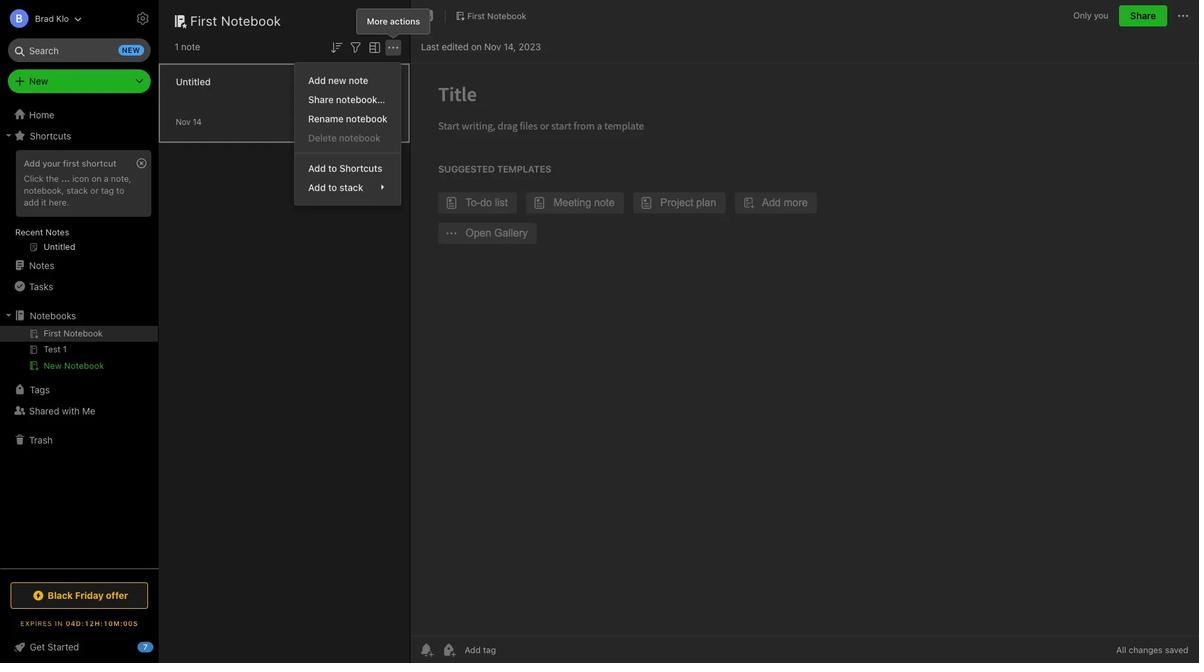 Task type: vqa. For each thing, say whether or not it's contained in the screenshot.
your
yes



Task type: locate. For each thing, give the bounding box(es) containing it.
1 horizontal spatial new
[[328, 75, 346, 86]]

2023
[[519, 41, 541, 52]]

shortcuts button
[[0, 125, 158, 146]]

share notebook…
[[308, 94, 385, 105]]

0 vertical spatial on
[[471, 41, 482, 52]]

new up tags
[[44, 360, 62, 371]]

add
[[24, 197, 39, 207]]

1 horizontal spatial more actions image
[[1175, 8, 1191, 24]]

Account field
[[0, 5, 82, 32]]

icon on a note, notebook, stack or tag to add it here.
[[24, 173, 131, 207]]

nov inside note window element
[[484, 41, 501, 52]]

0 vertical spatial nov
[[484, 41, 501, 52]]

nov 14
[[176, 117, 202, 127]]

delete
[[308, 132, 337, 143]]

1 vertical spatial on
[[92, 173, 102, 184]]

last
[[421, 41, 439, 52]]

expand note image
[[420, 8, 436, 24]]

more actions field right 'view options' field at the top
[[385, 38, 401, 55]]

nov
[[484, 41, 501, 52], [176, 117, 191, 127]]

more actions field right the share button
[[1175, 5, 1191, 26]]

to up add to stack
[[328, 162, 337, 174]]

notebooks
[[30, 310, 76, 321]]

expand notebooks image
[[3, 310, 14, 321]]

04d:12h:10m:00s
[[66, 619, 138, 627]]

0 vertical spatial notebook
[[346, 113, 387, 124]]

first
[[467, 10, 485, 21], [190, 13, 217, 28]]

nov left 14
[[176, 117, 191, 127]]

share right you
[[1130, 10, 1156, 21]]

0 horizontal spatial shortcuts
[[30, 130, 71, 141]]

tree
[[0, 104, 159, 568]]

more actions tooltip
[[356, 8, 431, 39]]

tree containing home
[[0, 104, 159, 568]]

notes link
[[0, 255, 158, 276]]

on inside note window element
[[471, 41, 482, 52]]

1 horizontal spatial more actions field
[[1175, 5, 1191, 26]]

expires
[[20, 619, 52, 627]]

group
[[0, 146, 158, 260]]

notebook
[[346, 113, 387, 124], [339, 132, 380, 143]]

to down "note," on the left top
[[116, 185, 124, 196]]

group containing add your first shortcut
[[0, 146, 158, 260]]

dropdown list menu
[[295, 71, 401, 197]]

0 horizontal spatial new
[[122, 46, 140, 54]]

0 horizontal spatial more actions field
[[385, 38, 401, 55]]

1 vertical spatial notebook
[[339, 132, 380, 143]]

Note Editor text field
[[411, 63, 1199, 636]]

black
[[48, 590, 73, 601]]

1 vertical spatial share
[[308, 94, 334, 105]]

More actions field
[[1175, 5, 1191, 26], [385, 38, 401, 55]]

last edited on nov 14, 2023
[[421, 41, 541, 52]]

notebook down the rename notebook link
[[339, 132, 380, 143]]

new inside popup button
[[29, 75, 48, 87]]

14,
[[504, 41, 516, 52]]

1 horizontal spatial on
[[471, 41, 482, 52]]

new for new notebook
[[44, 360, 62, 371]]

notebook…
[[336, 94, 385, 105]]

1 horizontal spatial shortcuts
[[340, 162, 382, 174]]

on right edited
[[471, 41, 482, 52]]

a
[[104, 173, 109, 184]]

more actions image
[[1175, 8, 1191, 24], [385, 40, 401, 55]]

first
[[63, 158, 79, 169]]

notes right recent
[[46, 227, 69, 237]]

1 horizontal spatial nov
[[484, 41, 501, 52]]

nov left 14,
[[484, 41, 501, 52]]

notebook for delete notebook
[[339, 132, 380, 143]]

new
[[122, 46, 140, 54], [328, 75, 346, 86]]

it
[[41, 197, 46, 207]]

new up share notebook…
[[328, 75, 346, 86]]

notebook inside group
[[64, 360, 104, 371]]

0 horizontal spatial on
[[92, 173, 102, 184]]

tags button
[[0, 379, 158, 400]]

1 vertical spatial nov
[[176, 117, 191, 127]]

to down add to shortcuts
[[328, 182, 337, 193]]

Help and Learning task checklist field
[[0, 637, 159, 658]]

notebook inside note window element
[[487, 10, 526, 21]]

note right the 1
[[181, 41, 200, 52]]

note up 'notebook…' on the top
[[349, 75, 368, 86]]

0 vertical spatial shortcuts
[[30, 130, 71, 141]]

add for add your first shortcut
[[24, 158, 40, 169]]

notebook down 'notebook…' on the top
[[346, 113, 387, 124]]

stack down add to shortcuts link at top
[[340, 182, 363, 193]]

share up rename
[[308, 94, 334, 105]]

brad
[[35, 13, 54, 23]]

note window element
[[411, 0, 1199, 663]]

Sort options field
[[329, 38, 344, 55]]

settings image
[[135, 11, 151, 26]]

first notebook up 14,
[[467, 10, 526, 21]]

on
[[471, 41, 482, 52], [92, 173, 102, 184]]

trash
[[29, 434, 53, 445]]

first notebook up 1 note
[[190, 13, 281, 28]]

shortcuts inside button
[[30, 130, 71, 141]]

add inside field
[[308, 182, 326, 193]]

notebook
[[487, 10, 526, 21], [221, 13, 281, 28], [64, 360, 104, 371]]

share inside button
[[1130, 10, 1156, 21]]

add down add to shortcuts
[[308, 182, 326, 193]]

first up 1 note
[[190, 13, 217, 28]]

share
[[1130, 10, 1156, 21], [308, 94, 334, 105]]

1 vertical spatial note
[[349, 75, 368, 86]]

Add to stack field
[[295, 178, 401, 197]]

add tag image
[[441, 642, 457, 658]]

0 horizontal spatial notebook
[[64, 360, 104, 371]]

here.
[[49, 197, 69, 207]]

shortcuts down home
[[30, 130, 71, 141]]

first notebook
[[467, 10, 526, 21], [190, 13, 281, 28]]

share for share notebook…
[[308, 94, 334, 105]]

shortcuts
[[30, 130, 71, 141], [340, 162, 382, 174]]

on inside icon on a note, notebook, stack or tag to add it here.
[[92, 173, 102, 184]]

to for stack
[[328, 182, 337, 193]]

note
[[181, 41, 200, 52], [349, 75, 368, 86]]

0 vertical spatial more actions field
[[1175, 5, 1191, 26]]

add to stack link
[[295, 178, 401, 197]]

0 horizontal spatial more actions image
[[385, 40, 401, 55]]

1 horizontal spatial share
[[1130, 10, 1156, 21]]

new
[[29, 75, 48, 87], [44, 360, 62, 371]]

recent
[[15, 227, 43, 237]]

0 vertical spatial new
[[122, 46, 140, 54]]

stack down icon
[[66, 185, 88, 196]]

get
[[30, 641, 45, 652]]

more actions image right 'view options' field at the top
[[385, 40, 401, 55]]

new notebook button
[[0, 358, 158, 374]]

Search text field
[[17, 38, 141, 62]]

add for add to stack
[[308, 182, 326, 193]]

new button
[[8, 69, 151, 93]]

only you
[[1073, 10, 1109, 21]]

new for new
[[29, 75, 48, 87]]

new down the settings icon
[[122, 46, 140, 54]]

1 vertical spatial more actions image
[[385, 40, 401, 55]]

0 horizontal spatial share
[[308, 94, 334, 105]]

Add filters field
[[348, 38, 364, 55]]

new inside 'search field'
[[122, 46, 140, 54]]

add new note link
[[295, 71, 401, 90]]

first up last edited on nov 14, 2023
[[467, 10, 485, 21]]

shortcuts up add to stack field
[[340, 162, 382, 174]]

to
[[328, 162, 337, 174], [328, 182, 337, 193], [116, 185, 124, 196]]

add filters image
[[348, 40, 364, 55]]

notebook for new notebook button
[[64, 360, 104, 371]]

to inside field
[[328, 182, 337, 193]]

1 vertical spatial new
[[44, 360, 62, 371]]

14
[[193, 117, 202, 127]]

all
[[1116, 645, 1126, 655]]

on left 'a' on the top left of page
[[92, 173, 102, 184]]

1 vertical spatial shortcuts
[[340, 162, 382, 174]]

new up home
[[29, 75, 48, 87]]

0 vertical spatial new
[[29, 75, 48, 87]]

add up share notebook…
[[308, 75, 326, 86]]

add inside tree
[[24, 158, 40, 169]]

add to shortcuts
[[308, 162, 382, 174]]

black friday offer
[[48, 590, 128, 601]]

trash link
[[0, 429, 158, 450]]

new notebook
[[44, 360, 104, 371]]

you
[[1094, 10, 1109, 21]]

notes
[[46, 227, 69, 237], [29, 259, 54, 271]]

0 horizontal spatial first
[[190, 13, 217, 28]]

0 vertical spatial more actions image
[[1175, 8, 1191, 24]]

0 horizontal spatial note
[[181, 41, 200, 52]]

klo
[[56, 13, 69, 23]]

Add tag field
[[463, 644, 563, 656]]

more actions image right the share button
[[1175, 8, 1191, 24]]

new inside button
[[44, 360, 62, 371]]

0 horizontal spatial stack
[[66, 185, 88, 196]]

add up click
[[24, 158, 40, 169]]

1 horizontal spatial stack
[[340, 182, 363, 193]]

add up add to stack
[[308, 162, 326, 174]]

notes up tasks
[[29, 259, 54, 271]]

stack
[[340, 182, 363, 193], [66, 185, 88, 196]]

me
[[82, 405, 95, 416]]

cell
[[0, 326, 158, 342]]

1 horizontal spatial first notebook
[[467, 10, 526, 21]]

home link
[[0, 104, 159, 125]]

1 note
[[175, 41, 200, 52]]

tasks button
[[0, 276, 158, 297]]

0 horizontal spatial nov
[[176, 117, 191, 127]]

click to collapse image
[[154, 639, 164, 654]]

1 vertical spatial new
[[328, 75, 346, 86]]

only
[[1073, 10, 1092, 21]]

1 horizontal spatial note
[[349, 75, 368, 86]]

new search field
[[17, 38, 144, 62]]

add to shortcuts link
[[295, 159, 401, 178]]

0 vertical spatial share
[[1130, 10, 1156, 21]]

add
[[308, 75, 326, 86], [24, 158, 40, 169], [308, 162, 326, 174], [308, 182, 326, 193]]

share inside dropdown list menu
[[308, 94, 334, 105]]

2 horizontal spatial notebook
[[487, 10, 526, 21]]

share for share
[[1130, 10, 1156, 21]]

1 horizontal spatial first
[[467, 10, 485, 21]]



Task type: describe. For each thing, give the bounding box(es) containing it.
more actions
[[367, 16, 420, 26]]

1
[[175, 41, 179, 52]]

to for shortcuts
[[328, 162, 337, 174]]

icon
[[72, 173, 89, 184]]

...
[[61, 173, 70, 184]]

all changes saved
[[1116, 645, 1189, 655]]

add your first shortcut
[[24, 158, 116, 169]]

or
[[90, 185, 99, 196]]

offer
[[106, 590, 128, 601]]

0 horizontal spatial first notebook
[[190, 13, 281, 28]]

tasks
[[29, 281, 53, 292]]

shared with me link
[[0, 400, 158, 421]]

first notebook button
[[451, 7, 531, 25]]

in
[[55, 619, 63, 627]]

share button
[[1119, 5, 1167, 26]]

new inside dropdown list menu
[[328, 75, 346, 86]]

get started
[[30, 641, 79, 652]]

started
[[48, 641, 79, 652]]

actions
[[390, 16, 420, 26]]

stack inside icon on a note, notebook, stack or tag to add it here.
[[66, 185, 88, 196]]

add to stack
[[308, 182, 363, 193]]

your
[[42, 158, 61, 169]]

delete notebook link
[[295, 128, 401, 147]]

saved
[[1165, 645, 1189, 655]]

first inside button
[[467, 10, 485, 21]]

rename notebook
[[308, 113, 387, 124]]

black friday offer button
[[11, 582, 148, 609]]

shared with me
[[29, 405, 95, 416]]

tag
[[101, 185, 114, 196]]

new notebook group
[[0, 326, 158, 379]]

with
[[62, 405, 80, 416]]

add new note
[[308, 75, 368, 86]]

tags
[[30, 384, 50, 395]]

rename
[[308, 113, 344, 124]]

click
[[24, 173, 43, 184]]

shortcut
[[82, 158, 116, 169]]

note inside dropdown list menu
[[349, 75, 368, 86]]

shortcuts inside dropdown list menu
[[340, 162, 382, 174]]

edited
[[442, 41, 469, 52]]

recent notes
[[15, 227, 69, 237]]

0 vertical spatial notes
[[46, 227, 69, 237]]

note,
[[111, 173, 131, 184]]

stack inside field
[[340, 182, 363, 193]]

the
[[46, 173, 59, 184]]

rename notebook link
[[295, 109, 401, 128]]

click the ...
[[24, 173, 70, 184]]

changes
[[1129, 645, 1163, 655]]

notebook for first notebook button
[[487, 10, 526, 21]]

untitled
[[176, 76, 211, 87]]

brad klo
[[35, 13, 69, 23]]

cell inside tree
[[0, 326, 158, 342]]

friday
[[75, 590, 104, 601]]

first notebook inside button
[[467, 10, 526, 21]]

share notebook… link
[[295, 90, 401, 109]]

more
[[367, 16, 388, 26]]

add for add new note
[[308, 75, 326, 86]]

shared
[[29, 405, 59, 416]]

7
[[143, 643, 148, 651]]

0 vertical spatial note
[[181, 41, 200, 52]]

1 vertical spatial notes
[[29, 259, 54, 271]]

to inside icon on a note, notebook, stack or tag to add it here.
[[116, 185, 124, 196]]

notebooks link
[[0, 305, 158, 326]]

home
[[29, 109, 54, 120]]

add a reminder image
[[418, 642, 434, 658]]

add for add to shortcuts
[[308, 162, 326, 174]]

notebook for rename notebook
[[346, 113, 387, 124]]

expires in 04d:12h:10m:00s
[[20, 619, 138, 627]]

1 horizontal spatial notebook
[[221, 13, 281, 28]]

1 vertical spatial more actions field
[[385, 38, 401, 55]]

notebook,
[[24, 185, 64, 196]]

delete notebook
[[308, 132, 380, 143]]

View options field
[[364, 38, 383, 55]]



